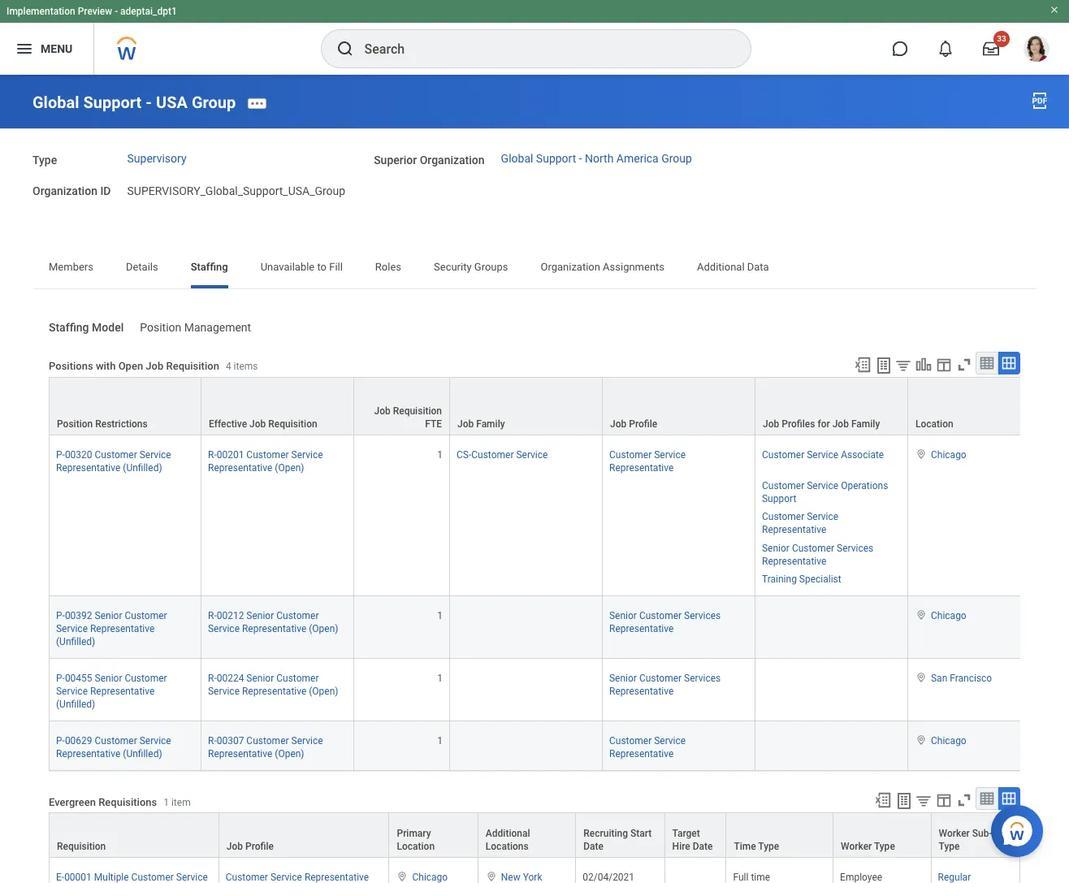 Task type: vqa. For each thing, say whether or not it's contained in the screenshot.
Over
no



Task type: describe. For each thing, give the bounding box(es) containing it.
supervisory
[[127, 152, 187, 165]]

for
[[818, 419, 831, 430]]

customer inside p-00320 customer service representative (unfilled)
[[95, 450, 137, 461]]

specialist
[[800, 574, 842, 585]]

1 vertical spatial expand table image
[[1002, 791, 1018, 808]]

p-00320 customer service representative (unfilled) link
[[56, 446, 171, 474]]

target hire date button
[[665, 814, 726, 858]]

chicago link for r-00201 customer service representative (open)
[[932, 446, 967, 461]]

customer inside "p-00629 customer service representative (unfilled)"
[[95, 736, 137, 747]]

click to view/edit grid preferences image
[[936, 356, 954, 374]]

chicago for r-00201 customer service representative (open)
[[932, 450, 967, 461]]

san francisco link
[[932, 670, 993, 684]]

row containing job requisition fte
[[49, 377, 1070, 437]]

implementation
[[7, 6, 75, 17]]

00629
[[65, 736, 92, 747]]

1 for r-00307 customer service representative (open)
[[438, 736, 443, 747]]

00455
[[65, 673, 92, 684]]

open
[[118, 360, 143, 373]]

job family button
[[450, 378, 602, 435]]

profile inside column header
[[629, 419, 658, 430]]

(open) inside r-00224 senior customer service representative (open)
[[309, 686, 339, 698]]

senior customer services representative inside items selected list
[[763, 543, 874, 567]]

job requisition fte
[[374, 406, 442, 430]]

san francisco
[[932, 673, 993, 684]]

cs-customer service
[[457, 450, 548, 461]]

global for global support - north america group
[[501, 152, 534, 165]]

senior inside items selected list
[[763, 543, 790, 554]]

representative inside 'p-00455 senior customer service representative (unfilled)'
[[90, 686, 155, 698]]

row containing primary location
[[49, 813, 1021, 859]]

toolbar for positions with open job requisition
[[847, 352, 1021, 377]]

00201
[[217, 450, 244, 461]]

menu banner
[[0, 0, 1070, 75]]

time type
[[734, 842, 780, 853]]

job requisition fte column header
[[354, 377, 450, 437]]

support inside customer service operations support
[[763, 494, 797, 505]]

p-00392 senior customer service representative (unfilled) link
[[56, 607, 167, 648]]

00307
[[217, 736, 244, 747]]

table image for bottom the expand table "image"
[[980, 791, 996, 808]]

33
[[998, 34, 1007, 43]]

global support - north america group
[[501, 152, 693, 165]]

recruiting start date
[[584, 829, 652, 853]]

staffing model
[[49, 321, 124, 334]]

worker type button
[[834, 814, 931, 858]]

requisition inside popup button
[[57, 842, 106, 853]]

customer service representative for r-00307 customer service representative (open)
[[610, 736, 686, 760]]

senior customer services representative link for san francisco
[[610, 670, 721, 698]]

customer service operations support
[[763, 481, 889, 505]]

additional for additional data
[[698, 261, 745, 273]]

(open) inside r-00307 customer service representative (open)
[[275, 749, 304, 760]]

family inside job profiles for job family popup button
[[852, 419, 881, 430]]

p-00455 senior customer service representative (unfilled)
[[56, 673, 167, 711]]

job profile for job profile popup button inside the column header
[[611, 419, 658, 430]]

select to filter grid data image for positions with open job requisition
[[895, 357, 913, 374]]

id
[[100, 185, 111, 198]]

recruiting start date button
[[577, 814, 665, 858]]

date for recruiting
[[584, 842, 604, 853]]

requisition left 4
[[166, 360, 219, 373]]

associate
[[842, 450, 885, 461]]

support for usa
[[83, 92, 142, 112]]

usa
[[156, 92, 188, 112]]

p- for 00455
[[56, 673, 65, 684]]

location image for san francisco
[[915, 672, 928, 684]]

hire
[[673, 842, 691, 853]]

supervisory link
[[127, 152, 187, 165]]

job inside effective job requisition popup button
[[250, 419, 266, 430]]

1 horizontal spatial organization
[[420, 153, 485, 166]]

export to excel image for positions with open job requisition
[[854, 356, 872, 374]]

inbox large image
[[984, 41, 1000, 57]]

training specialist link
[[763, 570, 842, 585]]

job profiles for job family button
[[756, 378, 908, 435]]

click to view/edit grid preferences image
[[936, 792, 954, 810]]

justify image
[[15, 39, 34, 59]]

employee element
[[841, 869, 883, 884]]

organization for organization id
[[33, 185, 98, 198]]

customer inside r-00307 customer service representative (open)
[[247, 736, 289, 747]]

global support - usa group
[[33, 92, 236, 112]]

positions with open job requisition 4 items
[[49, 360, 258, 373]]

item
[[171, 797, 191, 809]]

job requisition fte button
[[354, 378, 450, 435]]

location button
[[909, 378, 1037, 435]]

with
[[96, 360, 116, 373]]

position restrictions
[[57, 419, 148, 430]]

target hire date
[[673, 829, 713, 853]]

unavailable
[[261, 261, 315, 273]]

customer service representative link for r-00201 customer service representative (open)
[[610, 446, 686, 474]]

service inside customer service operations support
[[807, 481, 839, 492]]

service inside r-00307 customer service representative (open)
[[291, 736, 323, 747]]

export to worksheets image
[[875, 356, 894, 376]]

menu button
[[0, 23, 94, 75]]

representative inside p-00320 customer service representative (unfilled)
[[56, 463, 121, 474]]

senior inside p-00392 senior customer service representative (unfilled)
[[95, 610, 122, 622]]

representative inside "p-00629 customer service representative (unfilled)"
[[56, 749, 121, 760]]

cs-customer service link
[[457, 446, 548, 461]]

services for chicago
[[685, 610, 721, 622]]

job inside job family popup button
[[458, 419, 474, 430]]

r-00307 customer service representative (open) link
[[208, 733, 323, 760]]

services inside items selected list
[[837, 543, 874, 554]]

roles
[[375, 261, 402, 273]]

effective job requisition column header
[[202, 377, 354, 437]]

0 vertical spatial location
[[916, 419, 954, 430]]

00224
[[217, 673, 244, 684]]

row containing p-00629 customer service representative (unfilled)
[[49, 722, 1070, 772]]

1 inside the evergreen requisitions 1 item
[[164, 797, 169, 809]]

full time element
[[734, 869, 771, 884]]

row containing p-00320 customer service representative (unfilled)
[[49, 436, 1070, 597]]

training
[[763, 574, 797, 585]]

customer inside r-00224 senior customer service representative (open)
[[277, 673, 319, 684]]

1 vertical spatial group
[[662, 152, 693, 165]]

worker sub- type button
[[932, 814, 1020, 858]]

r-00212 senior customer service representative (open) link
[[208, 607, 339, 635]]

0 horizontal spatial profile
[[245, 842, 274, 853]]

r-00224 senior customer service representative (open) link
[[208, 670, 339, 698]]

representative inside p-00392 senior customer service representative (unfilled)
[[90, 623, 155, 635]]

r-00201 customer service representative (open)
[[208, 450, 323, 474]]

customer service representative inside items selected list
[[763, 512, 839, 536]]

location image for customer service representative
[[915, 449, 928, 460]]

customer service representative for r-00201 customer service representative (open)
[[610, 450, 686, 474]]

senior customer services representative link inside items selected list
[[763, 539, 874, 567]]

select to filter grid data image for evergreen requisitions
[[915, 793, 933, 810]]

global support - north america group link
[[501, 152, 693, 165]]

p-00629 customer service representative (unfilled)
[[56, 736, 171, 760]]

san
[[932, 673, 948, 684]]

customer inside customer service operations support
[[763, 481, 805, 492]]

staffing model element
[[140, 312, 251, 336]]

groups
[[475, 261, 508, 273]]

assignments
[[603, 261, 665, 273]]

profile logan mcneil image
[[1024, 36, 1050, 65]]

customer service representative link inside items selected list
[[763, 508, 839, 536]]

organization assignments
[[541, 261, 665, 273]]

security groups
[[434, 261, 508, 273]]

0 vertical spatial expand table image
[[1002, 355, 1018, 371]]

preview
[[78, 6, 112, 17]]

(unfilled) inside p-00392 senior customer service representative (unfilled)
[[56, 636, 95, 648]]

row containing p-00392 senior customer service representative (unfilled)
[[49, 597, 1070, 659]]

senior inside r-00212 senior customer service representative (open)
[[247, 610, 274, 622]]

fte
[[425, 419, 442, 430]]

notifications large image
[[938, 41, 954, 57]]

effective job requisition button
[[202, 378, 354, 435]]

additional locations button
[[479, 814, 576, 858]]

job profiles for job family column header
[[756, 377, 909, 437]]

service inside 'p-00455 senior customer service representative (unfilled)'
[[56, 686, 88, 698]]

(open) inside the r-00201 customer service representative (open)
[[275, 463, 304, 474]]

unavailable to fill
[[261, 261, 343, 273]]

senior inside 'p-00455 senior customer service representative (unfilled)'
[[95, 673, 122, 684]]

p- for 00392
[[56, 610, 65, 622]]

position management
[[140, 321, 251, 334]]

(unfilled) inside "p-00629 customer service representative (unfilled)"
[[123, 749, 162, 760]]

additional for additional locations
[[486, 829, 530, 840]]

profiles
[[782, 419, 816, 430]]

representative inside r-00307 customer service representative (open)
[[208, 749, 273, 760]]

effective job requisition
[[209, 419, 318, 430]]

row containing p-00455 senior customer service representative (unfilled)
[[49, 659, 1070, 722]]

cs-
[[457, 450, 472, 461]]

training specialist
[[763, 574, 842, 585]]

chicago link for r-00212 senior customer service representative (open)
[[932, 607, 967, 622]]

primary location
[[397, 829, 435, 853]]

items
[[234, 361, 258, 373]]

representative inside r-00224 senior customer service representative (open)
[[242, 686, 307, 698]]

1 for r-00224 senior customer service representative (open)
[[438, 673, 443, 684]]

additional data
[[698, 261, 770, 273]]

america
[[617, 152, 659, 165]]

2 vertical spatial location image
[[396, 872, 409, 883]]

operations
[[842, 481, 889, 492]]

restrictions
[[95, 419, 148, 430]]

00320
[[65, 450, 92, 461]]

position restrictions column header
[[49, 377, 202, 437]]

p- for 00629
[[56, 736, 65, 747]]

p- for 00320
[[56, 450, 65, 461]]

date for target
[[693, 842, 713, 853]]



Task type: locate. For each thing, give the bounding box(es) containing it.
1 vertical spatial chicago link
[[932, 607, 967, 622]]

1 for r-00212 senior customer service representative (open)
[[438, 610, 443, 622]]

1 horizontal spatial staffing
[[191, 261, 228, 273]]

chicago link up click to view/edit grid preferences image
[[932, 733, 967, 747]]

chicago for r-00212 senior customer service representative (open)
[[932, 610, 967, 622]]

1 horizontal spatial family
[[852, 419, 881, 430]]

requisition up fte
[[393, 406, 442, 417]]

services for san francisco
[[685, 673, 721, 684]]

staffing up positions
[[49, 321, 89, 334]]

senior customer services representative link for chicago
[[610, 607, 721, 635]]

1 horizontal spatial group
[[662, 152, 693, 165]]

staffing for staffing model
[[49, 321, 89, 334]]

1 horizontal spatial export to excel image
[[875, 792, 893, 810]]

3 chicago from the top
[[932, 736, 967, 747]]

chicago
[[932, 450, 967, 461], [932, 610, 967, 622], [932, 736, 967, 747]]

r- for 00307
[[208, 736, 217, 747]]

2 vertical spatial senior customer services representative
[[610, 673, 721, 698]]

1 horizontal spatial job profile button
[[603, 378, 755, 435]]

close environment banner image
[[1050, 5, 1060, 15]]

customer inside r-00212 senior customer service representative (open)
[[277, 610, 319, 622]]

worker inside worker sub- type
[[939, 829, 971, 840]]

2 vertical spatial services
[[685, 673, 721, 684]]

- right preview
[[115, 6, 118, 17]]

1 vertical spatial location image
[[915, 610, 928, 621]]

r- inside r-00212 senior customer service representative (open)
[[208, 610, 217, 622]]

4 r- from the top
[[208, 736, 217, 747]]

additional inside popup button
[[486, 829, 530, 840]]

1 horizontal spatial position
[[140, 321, 181, 334]]

service inside p-00392 senior customer service representative (unfilled)
[[56, 623, 88, 635]]

locations
[[486, 842, 529, 853]]

organization inside tab list
[[541, 261, 601, 273]]

2 horizontal spatial -
[[579, 152, 583, 165]]

-
[[115, 6, 118, 17], [146, 92, 152, 112], [579, 152, 583, 165]]

0 horizontal spatial export to excel image
[[854, 356, 872, 374]]

(open)
[[275, 463, 304, 474], [309, 623, 339, 635], [309, 686, 339, 698], [275, 749, 304, 760]]

0 vertical spatial location image
[[915, 449, 928, 460]]

worker for worker sub- type
[[939, 829, 971, 840]]

0 horizontal spatial position
[[57, 419, 93, 430]]

support down customer service associate
[[763, 494, 797, 505]]

r- down 00224 at the bottom left of the page
[[208, 736, 217, 747]]

0 horizontal spatial family
[[477, 419, 505, 430]]

select to filter grid data image right export to worksheets image
[[895, 357, 913, 374]]

3 chicago link from the top
[[932, 733, 967, 747]]

organization left id
[[33, 185, 98, 198]]

- left usa
[[146, 92, 152, 112]]

1
[[438, 450, 443, 461], [438, 610, 443, 622], [438, 673, 443, 684], [438, 736, 443, 747], [164, 797, 169, 809]]

evergreen
[[49, 796, 96, 809]]

service inside "p-00629 customer service representative (unfilled)"
[[140, 736, 171, 747]]

1 vertical spatial chicago
[[932, 610, 967, 622]]

chicago link up san francisco link
[[932, 607, 967, 622]]

33 button
[[974, 31, 1011, 67]]

r-00212 senior customer service representative (open)
[[208, 610, 339, 635]]

export to worksheets image
[[895, 792, 915, 812]]

2 horizontal spatial support
[[763, 494, 797, 505]]

1 vertical spatial worker
[[841, 842, 873, 853]]

primary location button
[[390, 814, 478, 858]]

organization id
[[33, 185, 111, 198]]

requisition inside popup button
[[269, 419, 318, 430]]

position up 00320
[[57, 419, 93, 430]]

(open) up r-00224 senior customer service representative (open) link
[[309, 623, 339, 635]]

1 vertical spatial export to excel image
[[875, 792, 893, 810]]

organization for organization assignments
[[541, 261, 601, 273]]

2 p- from the top
[[56, 610, 65, 622]]

r- for 00212
[[208, 610, 217, 622]]

1 horizontal spatial select to filter grid data image
[[915, 793, 933, 810]]

job family
[[458, 419, 505, 430]]

north
[[585, 152, 614, 165]]

2 chicago from the top
[[932, 610, 967, 622]]

select to filter grid data image right export to worksheets icon
[[915, 793, 933, 810]]

0 vertical spatial group
[[192, 92, 236, 112]]

job
[[146, 360, 164, 373], [374, 406, 391, 417], [250, 419, 266, 430], [458, 419, 474, 430], [611, 419, 627, 430], [763, 419, 780, 430], [833, 419, 850, 430], [227, 842, 243, 853]]

model
[[92, 321, 124, 334]]

tab list inside the global support - usa group main content
[[33, 250, 1037, 289]]

2 date from the left
[[693, 842, 713, 853]]

0 horizontal spatial -
[[115, 6, 118, 17]]

7 row from the top
[[49, 859, 1021, 884]]

staffing inside tab list
[[191, 261, 228, 273]]

service inside r-00212 senior customer service representative (open)
[[208, 623, 240, 635]]

expand table image right fullscreen image
[[1002, 355, 1018, 371]]

job profile button inside column header
[[603, 378, 755, 435]]

0 vertical spatial location image
[[915, 672, 928, 684]]

toolbar up worker sub- type
[[867, 788, 1021, 813]]

view printable version (pdf) image
[[1031, 91, 1050, 111]]

items selected list
[[763, 446, 902, 586]]

table image right fullscreen icon on the right bottom of page
[[980, 791, 996, 808]]

support
[[83, 92, 142, 112], [536, 152, 577, 165], [763, 494, 797, 505]]

0 vertical spatial job profile button
[[603, 378, 755, 435]]

fullscreen image
[[956, 356, 974, 374]]

3 r- from the top
[[208, 673, 217, 684]]

customer
[[95, 450, 137, 461], [247, 450, 289, 461], [472, 450, 514, 461], [610, 450, 652, 461], [763, 450, 805, 461], [763, 481, 805, 492], [763, 512, 805, 523], [793, 543, 835, 554], [125, 610, 167, 622], [277, 610, 319, 622], [640, 610, 682, 622], [125, 673, 167, 684], [277, 673, 319, 684], [640, 673, 682, 684], [95, 736, 137, 747], [247, 736, 289, 747], [610, 736, 652, 747]]

p-00629 customer service representative (unfilled) link
[[56, 733, 171, 760]]

0 horizontal spatial organization
[[33, 185, 98, 198]]

0 vertical spatial select to filter grid data image
[[895, 357, 913, 374]]

requisition up r-00201 customer service representative (open) link
[[269, 419, 318, 430]]

- for adeptai_dpt1
[[115, 6, 118, 17]]

location image for chicago
[[915, 735, 928, 746]]

6 row from the top
[[49, 813, 1021, 859]]

effective
[[209, 419, 247, 430]]

p- inside "p-00629 customer service representative (unfilled)"
[[56, 736, 65, 747]]

2 vertical spatial chicago
[[932, 736, 967, 747]]

job profile for the bottom job profile popup button
[[227, 842, 274, 853]]

(unfilled) down restrictions on the top left
[[123, 463, 162, 474]]

service inside p-00320 customer service representative (unfilled)
[[140, 450, 171, 461]]

position inside position restrictions popup button
[[57, 419, 93, 430]]

representative inside the r-00201 customer service representative (open)
[[208, 463, 273, 474]]

location image
[[915, 449, 928, 460], [915, 610, 928, 621], [485, 872, 498, 883]]

1 r- from the top
[[208, 450, 217, 461]]

1 vertical spatial location
[[397, 842, 435, 853]]

support for north
[[536, 152, 577, 165]]

job inside job profile column header
[[611, 419, 627, 430]]

0 vertical spatial profile
[[629, 419, 658, 430]]

organization right superior
[[420, 153, 485, 166]]

worker left sub-
[[939, 829, 971, 840]]

date inside 'recruiting start date'
[[584, 842, 604, 853]]

requisition down evergreen
[[57, 842, 106, 853]]

requisitions
[[99, 796, 157, 809]]

(unfilled) down 00455
[[56, 699, 95, 711]]

1 p- from the top
[[56, 450, 65, 461]]

0 vertical spatial position
[[140, 321, 181, 334]]

type up employee element
[[875, 842, 896, 853]]

1 vertical spatial job profile
[[227, 842, 274, 853]]

customer inside p-00392 senior customer service representative (unfilled)
[[125, 610, 167, 622]]

0 vertical spatial job profile
[[611, 419, 658, 430]]

type up 'organization id'
[[33, 153, 57, 166]]

r-00224 senior customer service representative (open)
[[208, 673, 339, 698]]

p-
[[56, 450, 65, 461], [56, 610, 65, 622], [56, 673, 65, 684], [56, 736, 65, 747]]

senior inside r-00224 senior customer service representative (open)
[[247, 673, 274, 684]]

date inside target hire date
[[693, 842, 713, 853]]

1 chicago from the top
[[932, 450, 967, 461]]

(unfilled) down 00392
[[56, 636, 95, 648]]

1 vertical spatial -
[[146, 92, 152, 112]]

1 vertical spatial staffing
[[49, 321, 89, 334]]

service inside r-00224 senior customer service representative (open)
[[208, 686, 240, 698]]

francisco
[[951, 673, 993, 684]]

1 vertical spatial location image
[[915, 735, 928, 746]]

0 vertical spatial global
[[33, 92, 79, 112]]

table image right fullscreen image
[[980, 355, 996, 371]]

0 horizontal spatial staffing
[[49, 321, 89, 334]]

group
[[192, 92, 236, 112], [662, 152, 693, 165]]

customer service representative link
[[610, 446, 686, 474], [763, 508, 839, 536], [610, 733, 686, 760]]

1 horizontal spatial global
[[501, 152, 534, 165]]

requisition inside "job requisition fte"
[[393, 406, 442, 417]]

time type button
[[727, 814, 833, 858]]

00212
[[217, 610, 244, 622]]

job family column header
[[450, 377, 603, 437]]

0 horizontal spatial global
[[33, 92, 79, 112]]

5 row from the top
[[49, 722, 1070, 772]]

- for north
[[579, 152, 583, 165]]

service inside the r-00201 customer service representative (open)
[[291, 450, 323, 461]]

select to filter grid data image
[[895, 357, 913, 374], [915, 793, 933, 810]]

3 p- from the top
[[56, 673, 65, 684]]

family up associate
[[852, 419, 881, 430]]

type inside worker sub- type
[[939, 842, 960, 853]]

0 horizontal spatial support
[[83, 92, 142, 112]]

expand table image
[[1002, 355, 1018, 371], [1002, 791, 1018, 808]]

0 vertical spatial staffing
[[191, 261, 228, 273]]

p- down position restrictions
[[56, 450, 65, 461]]

location down "primary"
[[397, 842, 435, 853]]

additional
[[698, 261, 745, 273], [486, 829, 530, 840]]

r- inside r-00224 senior customer service representative (open)
[[208, 673, 217, 684]]

group right usa
[[192, 92, 236, 112]]

0 horizontal spatial location
[[397, 842, 435, 853]]

(open) down r-00224 senior customer service representative (open)
[[275, 749, 304, 760]]

representative inside r-00212 senior customer service representative (open)
[[242, 623, 307, 635]]

location image
[[915, 672, 928, 684], [915, 735, 928, 746], [396, 872, 409, 883]]

worker
[[939, 829, 971, 840], [841, 842, 873, 853]]

1 vertical spatial toolbar
[[867, 788, 1021, 813]]

requisition button
[[50, 814, 218, 858]]

0 horizontal spatial group
[[192, 92, 236, 112]]

evergreen requisitions 1 item
[[49, 796, 191, 809]]

0 horizontal spatial job profile
[[227, 842, 274, 853]]

1 vertical spatial support
[[536, 152, 577, 165]]

senior customer services representative for san francisco
[[610, 673, 721, 698]]

r-00201 customer service representative (open) link
[[208, 446, 323, 474]]

(open) inside r-00212 senior customer service representative (open)
[[309, 623, 339, 635]]

implementation preview -   adeptai_dpt1
[[7, 6, 177, 17]]

global support - usa group main content
[[0, 75, 1070, 884]]

supervisory_global_support_usa_group
[[127, 185, 346, 198]]

chicago for r-00307 customer service representative (open)
[[932, 736, 967, 747]]

1 vertical spatial customer service representative link
[[763, 508, 839, 536]]

toolbar up location popup button
[[847, 352, 1021, 377]]

service
[[140, 450, 171, 461], [291, 450, 323, 461], [517, 450, 548, 461], [655, 450, 686, 461], [807, 450, 839, 461], [807, 481, 839, 492], [807, 512, 839, 523], [56, 623, 88, 635], [208, 623, 240, 635], [56, 686, 88, 698], [208, 686, 240, 698], [140, 736, 171, 747], [291, 736, 323, 747], [655, 736, 686, 747]]

0 vertical spatial customer service representative link
[[610, 446, 686, 474]]

management
[[184, 321, 251, 334]]

time
[[734, 842, 757, 853]]

2 horizontal spatial organization
[[541, 261, 601, 273]]

search image
[[335, 39, 355, 59]]

r- for 00201
[[208, 450, 217, 461]]

0 vertical spatial table image
[[980, 355, 996, 371]]

primary
[[397, 829, 431, 840]]

row
[[49, 377, 1070, 437], [49, 436, 1070, 597], [49, 597, 1070, 659], [49, 659, 1070, 722], [49, 722, 1070, 772], [49, 813, 1021, 859], [49, 859, 1021, 884]]

r- inside r-00307 customer service representative (open)
[[208, 736, 217, 747]]

0 vertical spatial -
[[115, 6, 118, 17]]

2 chicago link from the top
[[932, 607, 967, 622]]

additional left data
[[698, 261, 745, 273]]

position up positions with open job requisition 4 items at the left top
[[140, 321, 181, 334]]

location image for senior customer services representative
[[915, 610, 928, 621]]

Search Workday  search field
[[365, 31, 717, 67]]

4 p- from the top
[[56, 736, 65, 747]]

export to excel image left export to worksheets icon
[[875, 792, 893, 810]]

job profile column header
[[603, 377, 756, 437]]

1 horizontal spatial worker
[[939, 829, 971, 840]]

1 vertical spatial senior customer services representative link
[[610, 607, 721, 635]]

1 vertical spatial job profile button
[[219, 814, 389, 858]]

data
[[748, 261, 770, 273]]

0 vertical spatial organization
[[420, 153, 485, 166]]

job inside "job requisition fte"
[[374, 406, 391, 417]]

p- up evergreen
[[56, 736, 65, 747]]

r- down 00212
[[208, 673, 217, 684]]

group right america
[[662, 152, 693, 165]]

1 horizontal spatial additional
[[698, 261, 745, 273]]

fill
[[329, 261, 343, 273]]

0 vertical spatial senior customer services representative
[[763, 543, 874, 567]]

family up the cs-customer service link
[[477, 419, 505, 430]]

0 vertical spatial senior customer services representative link
[[763, 539, 874, 567]]

position inside staffing model element
[[140, 321, 181, 334]]

2 family from the left
[[852, 419, 881, 430]]

p- down 00392
[[56, 673, 65, 684]]

profile
[[629, 419, 658, 430], [245, 842, 274, 853]]

1 chicago link from the top
[[932, 446, 967, 461]]

table image
[[980, 355, 996, 371], [980, 791, 996, 808]]

0 vertical spatial toolbar
[[847, 352, 1021, 377]]

cell
[[450, 597, 603, 659], [756, 597, 909, 659], [450, 659, 603, 722], [756, 659, 909, 722], [450, 722, 603, 772], [756, 722, 909, 772], [665, 859, 727, 884]]

customer inside 'p-00455 senior customer service representative (unfilled)'
[[125, 673, 167, 684]]

0 horizontal spatial additional
[[486, 829, 530, 840]]

to
[[317, 261, 327, 273]]

members
[[49, 261, 93, 273]]

- inside "menu" 'banner'
[[115, 6, 118, 17]]

(unfilled) inside p-00320 customer service representative (unfilled)
[[123, 463, 162, 474]]

0 vertical spatial customer service representative
[[610, 450, 686, 474]]

r- for 00224
[[208, 673, 217, 684]]

chicago up click to view/edit grid preferences image
[[932, 736, 967, 747]]

(unfilled) inside 'p-00455 senior customer service representative (unfilled)'
[[56, 699, 95, 711]]

export to excel image for evergreen requisitions
[[875, 792, 893, 810]]

organization left 'assignments'
[[541, 261, 601, 273]]

positions
[[49, 360, 93, 373]]

date down the recruiting
[[584, 842, 604, 853]]

0 vertical spatial chicago
[[932, 450, 967, 461]]

(open) up the r-00307 customer service representative (open) link
[[309, 686, 339, 698]]

r- up 00224 at the bottom left of the page
[[208, 610, 217, 622]]

- left north
[[579, 152, 583, 165]]

support left usa
[[83, 92, 142, 112]]

0 horizontal spatial date
[[584, 842, 604, 853]]

1 vertical spatial global
[[501, 152, 534, 165]]

1 date from the left
[[584, 842, 604, 853]]

1 vertical spatial additional
[[486, 829, 530, 840]]

0 vertical spatial export to excel image
[[854, 356, 872, 374]]

toolbar for evergreen requisitions
[[867, 788, 1021, 813]]

senior customer services representative for chicago
[[610, 610, 721, 635]]

support left north
[[536, 152, 577, 165]]

2 vertical spatial -
[[579, 152, 583, 165]]

r-
[[208, 450, 217, 461], [208, 610, 217, 622], [208, 673, 217, 684], [208, 736, 217, 747]]

2 vertical spatial customer service representative link
[[610, 733, 686, 760]]

export to excel image
[[854, 356, 872, 374], [875, 792, 893, 810]]

1 family from the left
[[477, 419, 505, 430]]

worker up employee element
[[841, 842, 873, 853]]

p- inside 'p-00455 senior customer service representative (unfilled)'
[[56, 673, 65, 684]]

1 for r-00201 customer service representative (open)
[[438, 450, 443, 461]]

toolbar
[[847, 352, 1021, 377], [867, 788, 1021, 813]]

- for usa
[[146, 92, 152, 112]]

global for global support - usa group
[[33, 92, 79, 112]]

chicago link
[[932, 446, 967, 461], [932, 607, 967, 622], [932, 733, 967, 747]]

p- inside p-00392 senior customer service representative (unfilled)
[[56, 610, 65, 622]]

additional up locations
[[486, 829, 530, 840]]

chicago link for r-00307 customer service representative (open)
[[932, 733, 967, 747]]

2 r- from the top
[[208, 610, 217, 622]]

0 vertical spatial support
[[83, 92, 142, 112]]

table image for the top the expand table "image"
[[980, 355, 996, 371]]

0 vertical spatial worker
[[939, 829, 971, 840]]

position
[[140, 321, 181, 334], [57, 419, 93, 430]]

0 horizontal spatial worker
[[841, 842, 873, 853]]

tab list containing members
[[33, 250, 1037, 289]]

fullscreen image
[[956, 792, 974, 810]]

customer service representative link for r-00307 customer service representative (open)
[[610, 733, 686, 760]]

1 horizontal spatial support
[[536, 152, 577, 165]]

1 vertical spatial organization
[[33, 185, 98, 198]]

superior
[[374, 153, 417, 166]]

2 row from the top
[[49, 436, 1070, 597]]

p- inside p-00320 customer service representative (unfilled)
[[56, 450, 65, 461]]

r- down effective
[[208, 450, 217, 461]]

1 horizontal spatial -
[[146, 92, 152, 112]]

expand table image right fullscreen icon on the right bottom of page
[[1002, 791, 1018, 808]]

2 vertical spatial organization
[[541, 261, 601, 273]]

1 vertical spatial position
[[57, 419, 93, 430]]

1 vertical spatial profile
[[245, 842, 274, 853]]

recruiting
[[584, 829, 628, 840]]

1 vertical spatial customer service representative
[[763, 512, 839, 536]]

(unfilled) up requisitions on the left bottom of the page
[[123, 749, 162, 760]]

1 horizontal spatial profile
[[629, 419, 658, 430]]

0 horizontal spatial select to filter grid data image
[[895, 357, 913, 374]]

1 row from the top
[[49, 377, 1070, 437]]

target
[[673, 829, 701, 840]]

00392
[[65, 610, 92, 622]]

1 horizontal spatial location
[[916, 419, 954, 430]]

expand/collapse chart image
[[915, 356, 933, 374]]

0 horizontal spatial job profile button
[[219, 814, 389, 858]]

1 vertical spatial services
[[685, 610, 721, 622]]

chicago down location popup button
[[932, 450, 967, 461]]

r- inside the r-00201 customer service representative (open)
[[208, 450, 217, 461]]

2 vertical spatial location image
[[485, 872, 498, 883]]

security
[[434, 261, 472, 273]]

2 vertical spatial support
[[763, 494, 797, 505]]

customer inside the r-00201 customer service representative (open)
[[247, 450, 289, 461]]

1 vertical spatial select to filter grid data image
[[915, 793, 933, 810]]

location down click to view/edit grid preferences icon
[[916, 419, 954, 430]]

additional locations
[[486, 829, 530, 853]]

0 vertical spatial additional
[[698, 261, 745, 273]]

export to excel image left export to worksheets image
[[854, 356, 872, 374]]

global support - usa group link
[[33, 92, 236, 112]]

1 horizontal spatial job profile
[[611, 419, 658, 430]]

tab list
[[33, 250, 1037, 289]]

3 row from the top
[[49, 597, 1070, 659]]

staffing up staffing model element
[[191, 261, 228, 273]]

2 vertical spatial senior customer services representative link
[[610, 670, 721, 698]]

chicago up san francisco link
[[932, 610, 967, 622]]

0 vertical spatial services
[[837, 543, 874, 554]]

date down target
[[693, 842, 713, 853]]

type right time
[[759, 842, 780, 853]]

position for position restrictions
[[57, 419, 93, 430]]

job profiles for job family
[[763, 419, 881, 430]]

additional inside tab list
[[698, 261, 745, 273]]

type down click to view/edit grid preferences image
[[939, 842, 960, 853]]

(open) down effective job requisition
[[275, 463, 304, 474]]

4 row from the top
[[49, 659, 1070, 722]]

job profile inside column header
[[611, 419, 658, 430]]

chicago link down location popup button
[[932, 446, 967, 461]]

4
[[226, 361, 231, 373]]

1 vertical spatial senior customer services representative
[[610, 610, 721, 635]]

organization
[[420, 153, 485, 166], [33, 185, 98, 198], [541, 261, 601, 273]]

1 horizontal spatial date
[[693, 842, 713, 853]]

details
[[126, 261, 158, 273]]

position for position management
[[140, 321, 181, 334]]

p-00392 senior customer service representative (unfilled)
[[56, 610, 167, 648]]

requisition
[[166, 360, 219, 373], [393, 406, 442, 417], [269, 419, 318, 430], [57, 842, 106, 853]]

customer service representative
[[610, 450, 686, 474], [763, 512, 839, 536], [610, 736, 686, 760]]

family inside job family popup button
[[477, 419, 505, 430]]

2 vertical spatial customer service representative
[[610, 736, 686, 760]]

position restrictions button
[[50, 378, 201, 435]]

job profile button
[[603, 378, 755, 435], [219, 814, 389, 858]]

staffing for staffing
[[191, 261, 228, 273]]

p- up 00455
[[56, 610, 65, 622]]

worker sub- type
[[939, 829, 993, 853]]

p-00455 senior customer service representative (unfilled) link
[[56, 670, 167, 711]]

r-00307 customer service representative (open)
[[208, 736, 323, 760]]

worker for worker type
[[841, 842, 873, 853]]

type
[[33, 153, 57, 166], [759, 842, 780, 853], [875, 842, 896, 853], [939, 842, 960, 853]]



